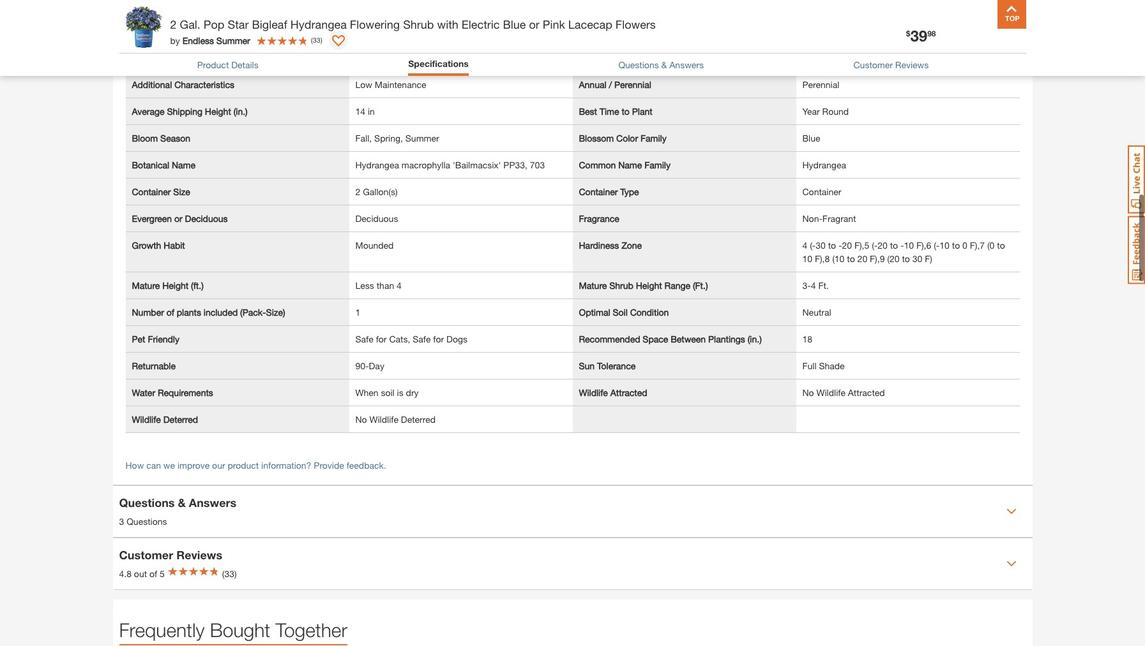 Task type: describe. For each thing, give the bounding box(es) containing it.
to up (10
[[828, 240, 836, 251]]

questions for questions & answers
[[618, 59, 659, 70]]

non-fragrant
[[802, 213, 856, 224]]

macrophylla
[[402, 160, 450, 170]]

to right (0
[[997, 240, 1005, 251]]

by endless summer
[[170, 35, 250, 46]]

3-
[[802, 280, 811, 291]]

recommended
[[579, 334, 640, 345]]

soil
[[613, 307, 628, 318]]

low maintenance
[[355, 79, 426, 90]]

1 horizontal spatial of
[[166, 307, 174, 318]]

year
[[802, 106, 820, 117]]

annual / perennial
[[579, 79, 651, 90]]

how can we improve our product information? provide feedback. link
[[125, 460, 386, 471]]

(20
[[887, 253, 899, 264]]

wildlife down water
[[132, 414, 161, 425]]

wildlife down sun
[[579, 388, 608, 398]]

number
[[132, 307, 164, 318]]

can
[[146, 460, 161, 471]]

name for common
[[618, 160, 642, 170]]

additional
[[132, 79, 172, 90]]

bloom
[[132, 133, 158, 144]]

$ 39 98
[[906, 27, 936, 45]]

1 attracted from the left
[[610, 388, 647, 398]]

0 vertical spatial customer
[[854, 59, 893, 70]]

98
[[927, 29, 936, 38]]

requirements
[[158, 388, 213, 398]]

hydrangea for hydrangea
[[802, 160, 846, 170]]

3-4 ft.
[[802, 280, 829, 291]]

product
[[228, 460, 259, 471]]

additional characteristics
[[132, 79, 234, 90]]

1 horizontal spatial 20
[[857, 253, 867, 264]]

90-day
[[355, 361, 384, 372]]

height for mature shrub height range (ft.)
[[636, 280, 662, 291]]

type
[[620, 186, 639, 197]]

electric
[[462, 17, 500, 31]]

1 horizontal spatial 10
[[904, 240, 914, 251]]

flowers
[[616, 17, 656, 31]]

wildlife down when soil is dry
[[369, 414, 398, 425]]

specifications
[[408, 58, 469, 69]]

f),5
[[854, 240, 869, 251]]

1 - from the left
[[839, 240, 842, 251]]

& for questions & answers
[[661, 59, 667, 70]]

no for no wildlife attracted
[[802, 388, 814, 398]]

between
[[671, 334, 706, 345]]

to up (20
[[890, 240, 898, 251]]

by
[[170, 35, 180, 46]]

2 deterred from the left
[[401, 414, 436, 425]]

14
[[355, 106, 365, 117]]

space
[[643, 334, 668, 345]]

f),9
[[870, 253, 885, 264]]

frequently bought together
[[119, 619, 347, 642]]

safe for cats, safe for dogs
[[355, 334, 467, 345]]

0 horizontal spatial blue
[[503, 17, 526, 31]]

to right (20
[[902, 253, 910, 264]]

we
[[163, 460, 175, 471]]

1 deterred from the left
[[163, 414, 198, 425]]

fall, spring, summer
[[355, 133, 439, 144]]

plantings
[[708, 334, 745, 345]]

pp33,
[[503, 160, 527, 170]]

bought
[[210, 619, 270, 642]]

0 vertical spatial customer reviews
[[854, 59, 929, 70]]

our
[[212, 460, 225, 471]]

1 vertical spatial shrub
[[609, 280, 633, 291]]

characteristics
[[174, 79, 234, 90]]

blossom
[[579, 133, 614, 144]]

how
[[125, 460, 144, 471]]

than
[[377, 280, 394, 291]]

questions for questions & answers 3 questions
[[119, 496, 175, 511]]

how can we improve our product information? provide feedback.
[[125, 460, 386, 471]]

day
[[369, 361, 384, 372]]

( 33 )
[[311, 36, 322, 44]]

to left 0 at the top
[[952, 240, 960, 251]]

growth habit
[[132, 240, 185, 251]]

zone
[[621, 240, 642, 251]]

answers for questions & answers 3 questions
[[189, 496, 236, 511]]

returnable
[[132, 361, 176, 372]]

recommended space between plantings (in.)
[[579, 334, 762, 345]]

3
[[119, 517, 124, 528]]

0
[[962, 240, 967, 251]]

low
[[355, 79, 372, 90]]

bloom season
[[132, 133, 190, 144]]

'bailmacsix'
[[453, 160, 501, 170]]

2 vertical spatial questions
[[127, 517, 167, 528]]

1 horizontal spatial or
[[529, 17, 540, 31]]

4.8 out of 5
[[119, 569, 165, 580]]

703
[[530, 160, 545, 170]]

pop
[[204, 17, 224, 31]]

number of plants included (pack-size)
[[132, 307, 285, 318]]

(ft.)
[[693, 280, 708, 291]]

container size
[[132, 186, 190, 197]]

common name family
[[579, 160, 671, 170]]

habit
[[164, 240, 185, 251]]

mature for mature shrub height range (ft.)
[[579, 280, 607, 291]]

0 horizontal spatial (in.)
[[234, 106, 248, 117]]

2 for 2 gal. pop star bigleaf hydrangea flowering shrub with electric blue or pink lacecap flowers
[[170, 17, 177, 31]]

2 gallon(s)
[[355, 186, 398, 197]]

evergreen or deciduous
[[132, 213, 228, 224]]

1 horizontal spatial details
[[231, 59, 258, 70]]

hardiness
[[579, 240, 619, 251]]

growth
[[132, 240, 161, 251]]

4 inside 4 (-30 to -20 f),5 (-20 to -10 f),6 (-10 to 0 f),7 (0 to 10 f),8 (10 to 20 f),9 (20 to 30 f)
[[802, 240, 807, 251]]

sun
[[579, 361, 595, 372]]

blossom color family
[[579, 133, 667, 144]]

family for common name family
[[644, 160, 671, 170]]

1 deciduous from the left
[[185, 213, 228, 224]]

range
[[665, 280, 690, 291]]

caret image
[[1006, 507, 1016, 517]]

container for container type
[[579, 186, 618, 197]]

size
[[173, 186, 190, 197]]

caret image
[[1006, 559, 1016, 570]]

together
[[276, 619, 347, 642]]

questions & answers 3 questions
[[119, 496, 236, 528]]

2 attracted from the left
[[848, 388, 885, 398]]

name for botanical
[[172, 160, 195, 170]]

to right (10
[[847, 253, 855, 264]]

endless
[[182, 35, 214, 46]]

year round
[[802, 106, 849, 117]]

live chat image
[[1128, 146, 1145, 214]]

0 horizontal spatial 10
[[802, 253, 812, 264]]

mounded
[[355, 240, 394, 251]]



Task type: locate. For each thing, give the bounding box(es) containing it.
deciduous down size
[[185, 213, 228, 224]]

1 vertical spatial (in.)
[[748, 334, 762, 345]]

2 horizontal spatial hydrangea
[[802, 160, 846, 170]]

pet friendly
[[132, 334, 179, 345]]

for left dogs on the left of page
[[433, 334, 444, 345]]

hydrangea up 2 gallon(s)
[[355, 160, 399, 170]]

container up evergreen
[[132, 186, 171, 197]]

2 for from the left
[[433, 334, 444, 345]]

evergreen
[[132, 213, 172, 224]]

less
[[355, 280, 374, 291]]

1 vertical spatial customer reviews
[[119, 549, 222, 563]]

2 deciduous from the left
[[355, 213, 398, 224]]

summer for by endless summer
[[216, 35, 250, 46]]

10 left 0 at the top
[[940, 240, 950, 251]]

specifications button
[[408, 57, 469, 73], [408, 57, 469, 70]]

2 - from the left
[[900, 240, 904, 251]]

1 vertical spatial or
[[174, 213, 182, 224]]

container for container size
[[132, 186, 171, 197]]

0 horizontal spatial no
[[355, 414, 367, 425]]

optimal soil condition
[[579, 307, 669, 318]]

answers
[[669, 59, 704, 70], [189, 496, 236, 511]]

10 left the f),8
[[802, 253, 812, 264]]

shrub left with
[[403, 17, 434, 31]]

sun tolerance
[[579, 361, 636, 372]]

product details
[[197, 59, 258, 70]]

details
[[125, 48, 160, 63], [231, 59, 258, 70]]

spring,
[[374, 133, 403, 144]]

2 horizontal spatial 4
[[811, 280, 816, 291]]

hydrangea for hydrangea macrophylla 'bailmacsix' pp33, 703
[[355, 160, 399, 170]]

attracted
[[610, 388, 647, 398], [848, 388, 885, 398]]

height up condition
[[636, 280, 662, 291]]

hydrangea down year round
[[802, 160, 846, 170]]

product image image
[[122, 6, 164, 48]]

name
[[172, 160, 195, 170], [618, 160, 642, 170]]

dry
[[406, 388, 419, 398]]

(- right f),6
[[934, 240, 940, 251]]

2 perennial from the left
[[802, 79, 839, 90]]

2 up by
[[170, 17, 177, 31]]

family right color
[[640, 133, 667, 144]]

f),8
[[815, 253, 830, 264]]

0 vertical spatial family
[[640, 133, 667, 144]]

1 horizontal spatial name
[[618, 160, 642, 170]]

family
[[640, 133, 667, 144], [644, 160, 671, 170]]

1 vertical spatial family
[[644, 160, 671, 170]]

cats,
[[389, 334, 410, 345]]

0 vertical spatial summer
[[216, 35, 250, 46]]

0 vertical spatial questions
[[618, 59, 659, 70]]

1 vertical spatial no
[[355, 414, 367, 425]]

or left pink in the top of the page
[[529, 17, 540, 31]]

1 perennial from the left
[[614, 79, 651, 90]]

0 vertical spatial (in.)
[[234, 106, 248, 117]]

0 horizontal spatial customer reviews
[[119, 549, 222, 563]]

2 mature from the left
[[579, 280, 607, 291]]

1 vertical spatial blue
[[802, 133, 820, 144]]

1 (- from the left
[[810, 240, 816, 251]]

of left 5
[[149, 569, 157, 580]]

0 horizontal spatial 4
[[397, 280, 402, 291]]

0 vertical spatial blue
[[503, 17, 526, 31]]

1 vertical spatial reviews
[[176, 549, 222, 563]]

no wildlife attracted
[[802, 388, 885, 398]]

mature height (ft.)
[[132, 280, 204, 291]]

0 vertical spatial 30
[[816, 240, 826, 251]]

0 vertical spatial of
[[166, 307, 174, 318]]

1 horizontal spatial (in.)
[[748, 334, 762, 345]]

feedback link image
[[1128, 216, 1145, 285]]

perennial up year round
[[802, 79, 839, 90]]

1 horizontal spatial 30
[[912, 253, 922, 264]]

fragrant
[[822, 213, 856, 224]]

common
[[579, 160, 616, 170]]

1 horizontal spatial for
[[433, 334, 444, 345]]

0 horizontal spatial 30
[[816, 240, 826, 251]]

(pack-
[[240, 307, 266, 318]]

answers for questions & answers
[[669, 59, 704, 70]]

1 horizontal spatial -
[[900, 240, 904, 251]]

gal.
[[180, 17, 200, 31]]

fall,
[[355, 133, 372, 144]]

hydrangea up 33
[[290, 17, 347, 31]]

0 horizontal spatial answers
[[189, 496, 236, 511]]

0 horizontal spatial shrub
[[403, 17, 434, 31]]

0 vertical spatial 2
[[170, 17, 177, 31]]

color
[[616, 133, 638, 144]]

20 down f),5
[[857, 253, 867, 264]]

20 left f),5
[[842, 240, 852, 251]]

- left f),6
[[900, 240, 904, 251]]

summer
[[216, 35, 250, 46], [405, 133, 439, 144]]

33
[[313, 36, 321, 44]]

90-
[[355, 361, 369, 372]]

0 horizontal spatial 2
[[170, 17, 177, 31]]

out
[[134, 569, 147, 580]]

(in.) right the plantings
[[748, 334, 762, 345]]

2 horizontal spatial container
[[802, 186, 841, 197]]

reviews up (33)
[[176, 549, 222, 563]]

best time to plant
[[579, 106, 652, 117]]

0 horizontal spatial or
[[174, 213, 182, 224]]

39
[[910, 27, 927, 45]]

deterred down requirements
[[163, 414, 198, 425]]

shrub
[[403, 17, 434, 31], [609, 280, 633, 291]]

height left (ft.)
[[162, 280, 189, 291]]

1 vertical spatial answers
[[189, 496, 236, 511]]

ft.
[[818, 280, 829, 291]]

1 horizontal spatial perennial
[[802, 79, 839, 90]]

0 horizontal spatial name
[[172, 160, 195, 170]]

feedback.
[[347, 460, 386, 471]]

perennial
[[614, 79, 651, 90], [802, 79, 839, 90]]

deterred down dry
[[401, 414, 436, 425]]

to right time
[[622, 106, 630, 117]]

customer reviews down $
[[854, 59, 929, 70]]

2 left gallon(s)
[[355, 186, 360, 197]]

0 vertical spatial or
[[529, 17, 540, 31]]

2 horizontal spatial 10
[[940, 240, 950, 251]]

for left cats,
[[376, 334, 387, 345]]

30 up the f),8
[[816, 240, 826, 251]]

star
[[228, 17, 249, 31]]

10
[[904, 240, 914, 251], [940, 240, 950, 251], [802, 253, 812, 264]]

of left the plants
[[166, 307, 174, 318]]

or
[[529, 17, 540, 31], [174, 213, 182, 224]]

& for questions & answers 3 questions
[[178, 496, 186, 511]]

2 (- from the left
[[872, 240, 878, 251]]

mature up number
[[132, 280, 160, 291]]

2 safe from the left
[[413, 334, 431, 345]]

0 horizontal spatial container
[[132, 186, 171, 197]]

2 horizontal spatial height
[[636, 280, 662, 291]]

1 horizontal spatial 2
[[355, 186, 360, 197]]

to
[[622, 106, 630, 117], [828, 240, 836, 251], [890, 240, 898, 251], [952, 240, 960, 251], [997, 240, 1005, 251], [847, 253, 855, 264], [902, 253, 910, 264]]

0 vertical spatial no
[[802, 388, 814, 398]]

1 horizontal spatial container
[[579, 186, 618, 197]]

safe up 90- at the left
[[355, 334, 373, 345]]

4 down the non-
[[802, 240, 807, 251]]

summer down the star
[[216, 35, 250, 46]]

frequently
[[119, 619, 205, 642]]

30 left f)
[[912, 253, 922, 264]]

- up (10
[[839, 240, 842, 251]]

0 horizontal spatial details
[[125, 48, 160, 63]]

1 horizontal spatial 4
[[802, 240, 807, 251]]

safe
[[355, 334, 373, 345], [413, 334, 431, 345]]

safe right cats,
[[413, 334, 431, 345]]

details down 'product image'
[[125, 48, 160, 63]]

full shade
[[802, 361, 845, 372]]

0 horizontal spatial deterred
[[163, 414, 198, 425]]

mature shrub height range (ft.)
[[579, 280, 708, 291]]

1 vertical spatial summer
[[405, 133, 439, 144]]

0 horizontal spatial customer
[[119, 549, 173, 563]]

shrub up 'soil'
[[609, 280, 633, 291]]

no for no wildlife deterred
[[355, 414, 367, 425]]

no down "full"
[[802, 388, 814, 398]]

1 horizontal spatial no
[[802, 388, 814, 398]]

height for average shipping height (in.)
[[205, 106, 231, 117]]

4 (-30 to -20 f),5 (-20 to -10 f),6 (-10 to 0 f),7 (0 to 10 f),8 (10 to 20 f),9 (20 to 30 f)
[[802, 240, 1005, 264]]

1 name from the left
[[172, 160, 195, 170]]

1 vertical spatial questions
[[119, 496, 175, 511]]

details right product
[[231, 59, 258, 70]]

height down characteristics at the top left of page
[[205, 106, 231, 117]]

(10
[[832, 253, 845, 264]]

0 horizontal spatial height
[[162, 280, 189, 291]]

display image
[[332, 35, 345, 48]]

mature up the 'optimal'
[[579, 280, 607, 291]]

f),7
[[970, 240, 985, 251]]

(- right f),5
[[872, 240, 878, 251]]

0 horizontal spatial &
[[178, 496, 186, 511]]

questions right 3
[[127, 517, 167, 528]]

blue down year
[[802, 133, 820, 144]]

& inside questions & answers 3 questions
[[178, 496, 186, 511]]

1 vertical spatial of
[[149, 569, 157, 580]]

1 for from the left
[[376, 334, 387, 345]]

bigleaf
[[252, 17, 287, 31]]

size)
[[266, 307, 285, 318]]

1 horizontal spatial (-
[[872, 240, 878, 251]]

of
[[166, 307, 174, 318], [149, 569, 157, 580]]

4 right than
[[397, 280, 402, 291]]

0 horizontal spatial hydrangea
[[290, 17, 347, 31]]

0 horizontal spatial (-
[[810, 240, 816, 251]]

0 vertical spatial &
[[661, 59, 667, 70]]

2 container from the left
[[579, 186, 618, 197]]

(- up the f),8
[[810, 240, 816, 251]]

5
[[160, 569, 165, 580]]

container type
[[579, 186, 639, 197]]

0 vertical spatial answers
[[669, 59, 704, 70]]

0 horizontal spatial deciduous
[[185, 213, 228, 224]]

1 horizontal spatial safe
[[413, 334, 431, 345]]

1 horizontal spatial customer reviews
[[854, 59, 929, 70]]

deciduous down 2 gallon(s)
[[355, 213, 398, 224]]

10 left f),6
[[904, 240, 914, 251]]

wildlife down shade
[[816, 388, 845, 398]]

1 horizontal spatial deterred
[[401, 414, 436, 425]]

1 horizontal spatial answers
[[669, 59, 704, 70]]

(in.) down characteristics at the top left of page
[[234, 106, 248, 117]]

0 horizontal spatial safe
[[355, 334, 373, 345]]

family for blossom color family
[[640, 133, 667, 144]]

0 horizontal spatial of
[[149, 569, 157, 580]]

2 name from the left
[[618, 160, 642, 170]]

0 horizontal spatial -
[[839, 240, 842, 251]]

0 horizontal spatial summer
[[216, 35, 250, 46]]

f)
[[925, 253, 932, 264]]

20 up f),9
[[878, 240, 888, 251]]

(
[[311, 36, 313, 44]]

1 vertical spatial &
[[178, 496, 186, 511]]

average shipping height (in.)
[[132, 106, 248, 117]]

name up size
[[172, 160, 195, 170]]

1 container from the left
[[132, 186, 171, 197]]

is
[[397, 388, 403, 398]]

1 horizontal spatial attracted
[[848, 388, 885, 398]]

1 safe from the left
[[355, 334, 373, 345]]

$
[[906, 29, 910, 38]]

when
[[355, 388, 378, 398]]

summer up macrophylla
[[405, 133, 439, 144]]

(-
[[810, 240, 816, 251], [872, 240, 878, 251], [934, 240, 940, 251]]

0 horizontal spatial attracted
[[610, 388, 647, 398]]

1 horizontal spatial blue
[[802, 133, 820, 144]]

container up the fragrance
[[579, 186, 618, 197]]

1 horizontal spatial deciduous
[[355, 213, 398, 224]]

wildlife attracted
[[579, 388, 647, 398]]

0 horizontal spatial reviews
[[176, 549, 222, 563]]

questions up 3
[[119, 496, 175, 511]]

container up the non-fragrant
[[802, 186, 841, 197]]

0 vertical spatial shrub
[[403, 17, 434, 31]]

1 mature from the left
[[132, 280, 160, 291]]

optimal
[[579, 307, 610, 318]]

wildlife deterred
[[132, 414, 198, 425]]

1 horizontal spatial shrub
[[609, 280, 633, 291]]

perennial right /
[[614, 79, 651, 90]]

answers inside questions & answers 3 questions
[[189, 496, 236, 511]]

or right evergreen
[[174, 213, 182, 224]]

0 horizontal spatial perennial
[[614, 79, 651, 90]]

1 vertical spatial customer
[[119, 549, 173, 563]]

round
[[822, 106, 849, 117]]

0 vertical spatial reviews
[[895, 59, 929, 70]]

2 horizontal spatial 20
[[878, 240, 888, 251]]

1 horizontal spatial hydrangea
[[355, 160, 399, 170]]

reviews down 39
[[895, 59, 929, 70]]

2 horizontal spatial (-
[[934, 240, 940, 251]]

deterred
[[163, 414, 198, 425], [401, 414, 436, 425]]

blue right electric
[[503, 17, 526, 31]]

0 horizontal spatial for
[[376, 334, 387, 345]]

2 for 2 gallon(s)
[[355, 186, 360, 197]]

3 (- from the left
[[934, 240, 940, 251]]

no down when
[[355, 414, 367, 425]]

shade
[[819, 361, 845, 372]]

)
[[321, 36, 322, 44]]

1 horizontal spatial summer
[[405, 133, 439, 144]]

0 horizontal spatial mature
[[132, 280, 160, 291]]

name up type
[[618, 160, 642, 170]]

mature for mature height (ft.)
[[132, 280, 160, 291]]

summer for fall, spring, summer
[[405, 133, 439, 144]]

questions up annual / perennial
[[618, 59, 659, 70]]

customer reviews button
[[854, 58, 929, 71], [854, 58, 929, 71]]

1 vertical spatial 2
[[355, 186, 360, 197]]

customer reviews up 5
[[119, 549, 222, 563]]

1 horizontal spatial reviews
[[895, 59, 929, 70]]

1 horizontal spatial mature
[[579, 280, 607, 291]]

14 in
[[355, 106, 375, 117]]

0 horizontal spatial 20
[[842, 240, 852, 251]]

condition
[[630, 307, 669, 318]]

4 left ft.
[[811, 280, 816, 291]]

1 horizontal spatial height
[[205, 106, 231, 117]]

1 horizontal spatial &
[[661, 59, 667, 70]]

pink
[[543, 17, 565, 31]]

family down blossom color family at right top
[[644, 160, 671, 170]]

3 container from the left
[[802, 186, 841, 197]]

1 horizontal spatial customer
[[854, 59, 893, 70]]



Task type: vqa. For each thing, say whether or not it's contained in the screenshot.


